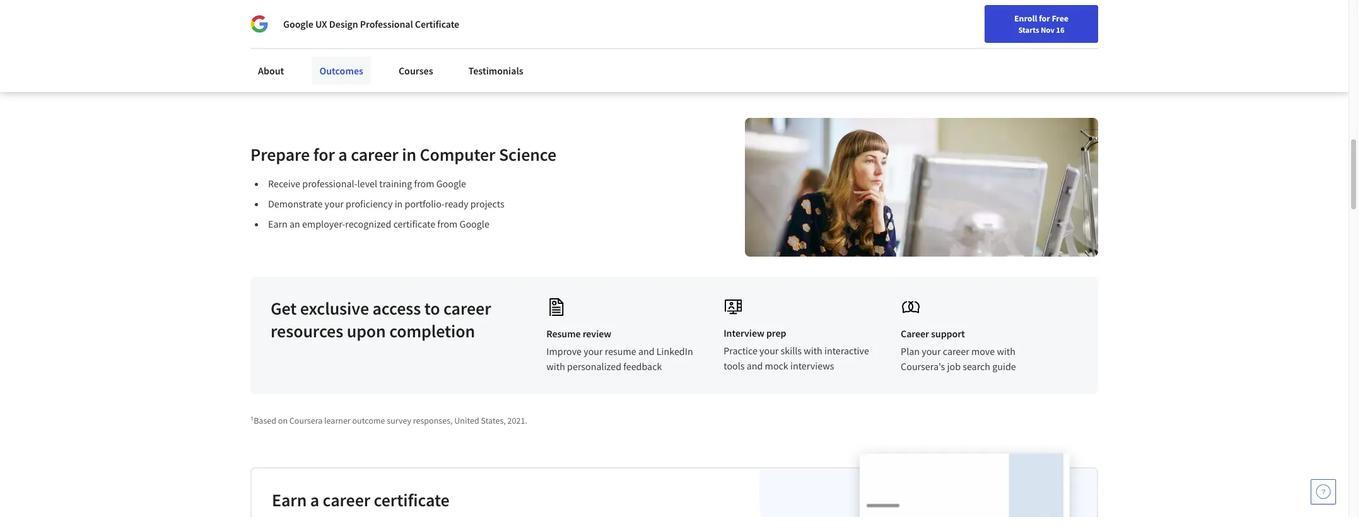 Task type: describe. For each thing, give the bounding box(es) containing it.
courses
[[399, 64, 433, 77]]

support
[[931, 327, 965, 340]]

get exclusive access to career resources upon completion
[[271, 297, 491, 342]]

0 vertical spatial certificate
[[393, 218, 435, 230]]

1 vertical spatial google
[[436, 177, 466, 190]]

16
[[1056, 25, 1065, 35]]

1 vertical spatial for
[[393, 43, 405, 55]]

to
[[424, 297, 440, 320]]

in-
[[271, 6, 291, 29]]

free
[[1052, 13, 1069, 24]]

on
[[278, 415, 288, 426]]

resources
[[271, 320, 343, 342]]

career support plan your career move with coursera's job search guide
[[901, 327, 1016, 373]]

1 vertical spatial certificate
[[374, 489, 450, 512]]

computer
[[420, 143, 495, 166]]

english button
[[1084, 0, 1160, 41]]

prepare
[[250, 143, 310, 166]]

interview prep practice your skills with interactive tools and mock interviews
[[724, 327, 869, 372]]

earn for earn a career certificate
[[272, 489, 307, 512]]

1 horizontal spatial coursera
[[351, 43, 391, 55]]

professional-
[[302, 177, 357, 190]]

see how employees at top companies are mastering in-demand skills
[[271, 0, 660, 29]]

0 vertical spatial in
[[402, 143, 416, 166]]

0 horizontal spatial coursera
[[289, 415, 323, 426]]

professional
[[360, 18, 413, 30]]

2 vertical spatial google
[[460, 218, 489, 230]]

career inside career support plan your career move with coursera's job search guide
[[943, 345, 969, 358]]

practice
[[724, 344, 758, 357]]

ux
[[315, 18, 327, 30]]

about
[[258, 64, 284, 77]]

design
[[329, 18, 358, 30]]

employees
[[338, 0, 420, 6]]

how
[[302, 0, 335, 6]]

find your new career link
[[992, 13, 1084, 28]]

an
[[290, 218, 300, 230]]

courses link
[[391, 57, 441, 85]]

learner
[[324, 415, 351, 426]]

for for nov
[[1039, 13, 1050, 24]]

google ux design professional certificate
[[283, 18, 459, 30]]

outcomes
[[319, 64, 363, 77]]

0 vertical spatial google
[[283, 18, 313, 30]]

interview
[[724, 327, 764, 339]]

outcomes link
[[312, 57, 371, 85]]

with inside interview prep practice your skills with interactive tools and mock interviews
[[804, 344, 822, 357]]

testimonials link
[[461, 57, 531, 85]]

resume
[[547, 327, 581, 340]]

mock
[[765, 360, 788, 372]]

level
[[357, 177, 377, 190]]

more
[[298, 43, 321, 55]]

recognized
[[345, 218, 391, 230]]

your for interview prep practice your skills with interactive tools and mock interviews
[[760, 344, 779, 357]]

new
[[1035, 15, 1052, 26]]

companies
[[471, 0, 553, 6]]

learn more about coursera for business
[[271, 43, 446, 55]]

about
[[323, 43, 349, 55]]

at
[[423, 0, 438, 6]]

skills inside see how employees at top companies are mastering in-demand skills
[[357, 6, 395, 29]]

training
[[379, 177, 412, 190]]

and inside interview prep practice your skills with interactive tools and mock interviews
[[747, 360, 763, 372]]

coursera enterprise logos image
[[817, 0, 1069, 47]]

survey
[[387, 415, 411, 426]]

your for career support plan your career move with coursera's job search guide
[[922, 345, 941, 358]]

earn an employer-recognized certificate from google
[[268, 218, 489, 230]]

personalized
[[567, 360, 621, 373]]

enroll for free starts nov 16
[[1014, 13, 1069, 35]]

learn more about coursera for business link
[[271, 43, 446, 55]]

feedback
[[623, 360, 662, 373]]

outcome
[[352, 415, 385, 426]]

demonstrate
[[268, 197, 323, 210]]

find
[[999, 15, 1015, 26]]

demonstrate your proficiency in portfolio-ready projects
[[268, 197, 504, 210]]

resume
[[605, 345, 636, 358]]

guide
[[992, 360, 1016, 373]]

coursera career certificate image
[[860, 454, 1070, 517]]

job
[[947, 360, 961, 373]]

1 vertical spatial in
[[395, 197, 403, 210]]

earn for earn an employer-recognized certificate from google
[[268, 218, 288, 230]]

testimonials
[[468, 64, 523, 77]]

starts
[[1018, 25, 1039, 35]]

prep
[[766, 327, 786, 339]]

career inside get exclusive access to career resources upon completion
[[443, 297, 491, 320]]

ready
[[445, 197, 468, 210]]

prepare for a career in computer science
[[250, 143, 556, 166]]

find your new career
[[999, 15, 1078, 26]]



Task type: locate. For each thing, give the bounding box(es) containing it.
a
[[338, 143, 347, 166], [310, 489, 319, 512]]

from down ready
[[437, 218, 458, 230]]

help center image
[[1316, 484, 1331, 500]]

about link
[[250, 57, 292, 85]]

and right the tools
[[747, 360, 763, 372]]

0 vertical spatial for
[[1039, 13, 1050, 24]]

improve
[[547, 345, 582, 358]]

with inside career support plan your career move with coursera's job search guide
[[997, 345, 1016, 358]]

¹based
[[250, 415, 276, 426]]

certificate
[[393, 218, 435, 230], [374, 489, 450, 512]]

interviews
[[790, 360, 834, 372]]

google image
[[250, 15, 268, 33]]

career up "plan"
[[901, 327, 929, 340]]

career
[[1053, 15, 1078, 26], [901, 327, 929, 340]]

google left ux
[[283, 18, 313, 30]]

0 vertical spatial coursera
[[351, 43, 391, 55]]

nov
[[1041, 25, 1055, 35]]

review
[[583, 327, 611, 340]]

earn
[[268, 218, 288, 230], [272, 489, 307, 512]]

1 horizontal spatial from
[[437, 218, 458, 230]]

employer-
[[302, 218, 345, 230]]

1 vertical spatial career
[[901, 327, 929, 340]]

english
[[1107, 14, 1137, 27]]

from up portfolio-
[[414, 177, 434, 190]]

your
[[1017, 15, 1033, 26], [325, 197, 344, 210], [760, 344, 779, 357], [584, 345, 603, 358], [922, 345, 941, 358]]

google
[[283, 18, 313, 30], [436, 177, 466, 190], [460, 218, 489, 230]]

google down projects
[[460, 218, 489, 230]]

projects
[[470, 197, 504, 210]]

earn a career certificate
[[272, 489, 450, 512]]

career
[[351, 143, 398, 166], [443, 297, 491, 320], [943, 345, 969, 358], [323, 489, 370, 512]]

1 horizontal spatial a
[[338, 143, 347, 166]]

for
[[1039, 13, 1050, 24], [393, 43, 405, 55], [313, 143, 335, 166]]

2 vertical spatial for
[[313, 143, 335, 166]]

search
[[963, 360, 990, 373]]

mastering
[[584, 0, 660, 6]]

0 vertical spatial a
[[338, 143, 347, 166]]

2 horizontal spatial with
[[997, 345, 1016, 358]]

upon
[[347, 320, 386, 342]]

1 vertical spatial from
[[437, 218, 458, 230]]

0 horizontal spatial a
[[310, 489, 319, 512]]

tools
[[724, 360, 745, 372]]

receive
[[268, 177, 300, 190]]

exclusive
[[300, 297, 369, 320]]

coursera right on
[[289, 415, 323, 426]]

coursera
[[351, 43, 391, 55], [289, 415, 323, 426]]

plan
[[901, 345, 920, 358]]

business
[[407, 43, 446, 55]]

are
[[556, 0, 580, 6]]

0 vertical spatial career
[[1053, 15, 1078, 26]]

access
[[373, 297, 421, 320]]

with inside resume review improve your resume and linkedin with personalized feedback
[[547, 360, 565, 373]]

0 vertical spatial and
[[638, 345, 655, 358]]

0 horizontal spatial for
[[313, 143, 335, 166]]

2 horizontal spatial for
[[1039, 13, 1050, 24]]

your inside resume review improve your resume and linkedin with personalized feedback
[[584, 345, 603, 358]]

move
[[971, 345, 995, 358]]

for up professional-
[[313, 143, 335, 166]]

learn
[[271, 43, 296, 55]]

¹based on coursera learner outcome survey responses, united states, 2021.
[[250, 415, 527, 426]]

coursera down google ux design professional certificate
[[351, 43, 391, 55]]

your inside interview prep practice your skills with interactive tools and mock interviews
[[760, 344, 779, 357]]

get
[[271, 297, 297, 320]]

with down improve
[[547, 360, 565, 373]]

0 vertical spatial earn
[[268, 218, 288, 230]]

career right new
[[1053, 15, 1078, 26]]

for for in
[[313, 143, 335, 166]]

for up nov
[[1039, 13, 1050, 24]]

in down training
[[395, 197, 403, 210]]

0 horizontal spatial and
[[638, 345, 655, 358]]

1 horizontal spatial for
[[393, 43, 405, 55]]

career inside career support plan your career move with coursera's job search guide
[[901, 327, 929, 340]]

in up training
[[402, 143, 416, 166]]

1 horizontal spatial career
[[1053, 15, 1078, 26]]

coursera's
[[901, 360, 945, 373]]

0 horizontal spatial skills
[[357, 6, 395, 29]]

google up ready
[[436, 177, 466, 190]]

linkedin
[[657, 345, 693, 358]]

1 vertical spatial skills
[[781, 344, 802, 357]]

0 horizontal spatial from
[[414, 177, 434, 190]]

2021.
[[508, 415, 527, 426]]

with
[[804, 344, 822, 357], [997, 345, 1016, 358], [547, 360, 565, 373]]

your for resume review improve your resume and linkedin with personalized feedback
[[584, 345, 603, 358]]

1 horizontal spatial with
[[804, 344, 822, 357]]

skills inside interview prep practice your skills with interactive tools and mock interviews
[[781, 344, 802, 357]]

see
[[271, 0, 299, 6]]

1 horizontal spatial skills
[[781, 344, 802, 357]]

responses,
[[413, 415, 453, 426]]

from
[[414, 177, 434, 190], [437, 218, 458, 230]]

with up the guide
[[997, 345, 1016, 358]]

0 horizontal spatial career
[[901, 327, 929, 340]]

1 vertical spatial and
[[747, 360, 763, 372]]

None search field
[[180, 8, 483, 33]]

resume review improve your resume and linkedin with personalized feedback
[[547, 327, 693, 373]]

certificate
[[415, 18, 459, 30]]

completion
[[389, 320, 475, 342]]

proficiency
[[346, 197, 393, 210]]

demand
[[291, 6, 354, 29]]

0 vertical spatial from
[[414, 177, 434, 190]]

and up feedback on the bottom left of the page
[[638, 345, 655, 358]]

0 vertical spatial skills
[[357, 6, 395, 29]]

1 vertical spatial coursera
[[289, 415, 323, 426]]

and inside resume review improve your resume and linkedin with personalized feedback
[[638, 345, 655, 358]]

skills up the mock
[[781, 344, 802, 357]]

0 horizontal spatial with
[[547, 360, 565, 373]]

1 vertical spatial earn
[[272, 489, 307, 512]]

enroll
[[1014, 13, 1037, 24]]

and
[[638, 345, 655, 358], [747, 360, 763, 372]]

united
[[454, 415, 479, 426]]

your inside career support plan your career move with coursera's job search guide
[[922, 345, 941, 358]]

portfolio-
[[405, 197, 445, 210]]

interactive
[[824, 344, 869, 357]]

1 horizontal spatial and
[[747, 360, 763, 372]]

for inside enroll for free starts nov 16
[[1039, 13, 1050, 24]]

1 vertical spatial a
[[310, 489, 319, 512]]

for up courses
[[393, 43, 405, 55]]

states,
[[481, 415, 506, 426]]

science
[[499, 143, 556, 166]]

receive professional-level training from google
[[268, 177, 466, 190]]

top
[[442, 0, 467, 6]]

skills up learn more about coursera for business at the left top of page
[[357, 6, 395, 29]]

skills
[[357, 6, 395, 29], [781, 344, 802, 357]]

with up 'interviews'
[[804, 344, 822, 357]]



Task type: vqa. For each thing, say whether or not it's contained in the screenshot.
for
yes



